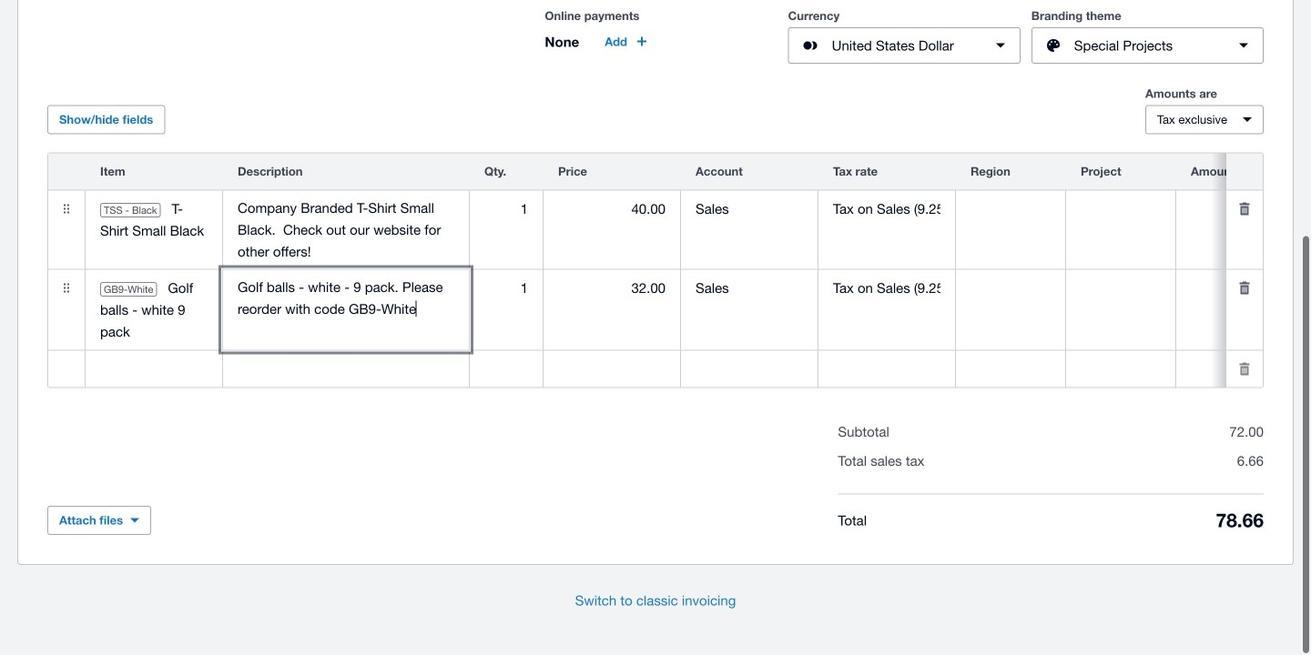 Task type: locate. For each thing, give the bounding box(es) containing it.
1 drag and drop line image from the top
[[48, 191, 85, 227]]

0 vertical spatial drag and drop line image
[[48, 191, 85, 227]]

0 vertical spatial remove image
[[1226, 191, 1263, 227]]

None text field
[[223, 191, 469, 269], [223, 270, 469, 327], [223, 352, 469, 387], [223, 191, 469, 269], [223, 270, 469, 327], [223, 352, 469, 387]]

remove image
[[1226, 191, 1263, 227], [1226, 351, 1263, 388]]

remove image
[[1226, 270, 1263, 306]]

remove image down remove icon
[[1226, 351, 1263, 388]]

1 vertical spatial drag and drop line image
[[48, 270, 85, 306]]

1 vertical spatial remove image
[[1226, 351, 1263, 388]]

remove image down more line item options element
[[1226, 191, 1263, 227]]

None field
[[470, 192, 543, 226], [544, 192, 680, 226], [681, 192, 818, 226], [818, 192, 955, 226], [956, 192, 1065, 226], [1066, 192, 1175, 226], [1176, 192, 1311, 226], [470, 271, 543, 306], [544, 271, 680, 306], [1066, 271, 1175, 306], [1176, 271, 1311, 306], [86, 352, 222, 387], [470, 352, 543, 387], [544, 352, 680, 387], [1176, 352, 1311, 387], [470, 192, 543, 226], [544, 192, 680, 226], [681, 192, 818, 226], [818, 192, 955, 226], [956, 192, 1065, 226], [1066, 192, 1175, 226], [1176, 192, 1311, 226], [470, 271, 543, 306], [544, 271, 680, 306], [1066, 271, 1175, 306], [1176, 271, 1311, 306], [86, 352, 222, 387], [470, 352, 543, 387], [544, 352, 680, 387], [1176, 352, 1311, 387]]

drag and drop line image for remove icon
[[48, 270, 85, 306]]

invoice line item list element
[[47, 153, 1311, 388]]

2 drag and drop line image from the top
[[48, 270, 85, 306]]

drag and drop line image
[[48, 191, 85, 227], [48, 270, 85, 306]]

1 remove image from the top
[[1226, 191, 1263, 227]]



Task type: vqa. For each thing, say whether or not it's contained in the screenshot.
Estimate inside the Eastside Club New Website 21 Dec 2023 • Estimate 8,000.00
no



Task type: describe. For each thing, give the bounding box(es) containing it.
2 remove image from the top
[[1226, 351, 1263, 388]]

more line item options element
[[1226, 154, 1263, 190]]

drag and drop line image for first remove image from the top of the invoice line item list element
[[48, 191, 85, 227]]



